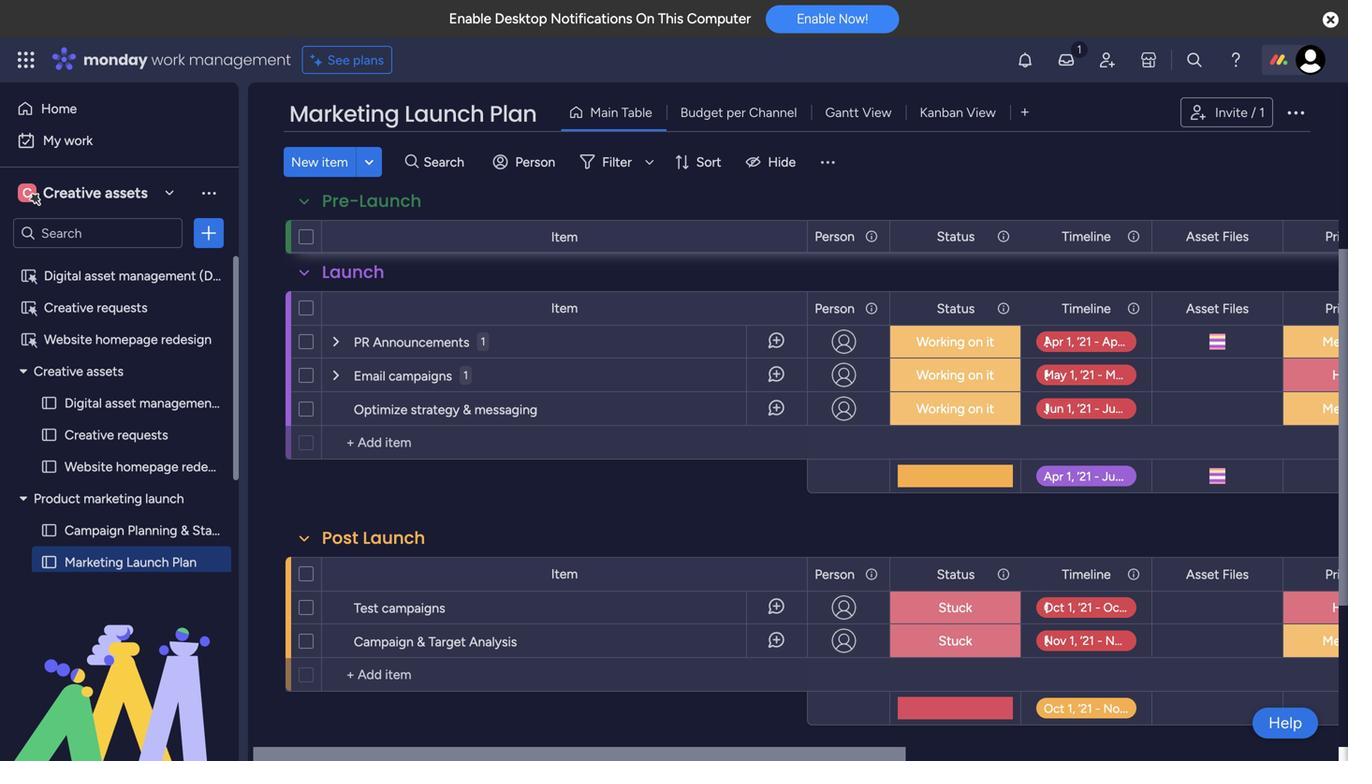 Task type: vqa. For each thing, say whether or not it's contained in the screenshot.
Sort 'image' on the bottom right
no



Task type: locate. For each thing, give the bounding box(es) containing it.
0 vertical spatial + add item text field
[[332, 432, 799, 454]]

1 vertical spatial person field
[[810, 298, 860, 319]]

public board image
[[40, 394, 58, 412], [40, 426, 58, 444], [40, 522, 58, 540]]

hide button
[[739, 147, 808, 177]]

1 button up optimize strategy & messaging
[[460, 359, 472, 392]]

1 horizontal spatial &
[[417, 634, 426, 650]]

caret down image left product
[[20, 492, 27, 505]]

item for launch
[[551, 300, 578, 316]]

creative requests down search in workspace field
[[44, 300, 148, 316]]

status field for pre-launch
[[933, 226, 980, 247]]

select product image
[[17, 51, 36, 69]]

3 item from the top
[[551, 566, 578, 582]]

1 horizontal spatial campaign
[[354, 634, 414, 650]]

1 + add item text field from the top
[[332, 432, 799, 454]]

0 vertical spatial 1
[[1260, 104, 1265, 120]]

plan
[[490, 98, 537, 130], [172, 555, 197, 570]]

public board image
[[40, 458, 58, 476], [40, 554, 58, 571]]

1 up optimize strategy & messaging
[[464, 369, 468, 382]]

campaigns down announcements
[[389, 368, 452, 384]]

creative assets up search in workspace field
[[43, 184, 148, 202]]

1 enable from the left
[[449, 10, 492, 27]]

Timeline field
[[1058, 226, 1116, 247], [1058, 298, 1116, 319], [1058, 564, 1116, 585]]

lottie animation element
[[0, 572, 239, 762]]

post
[[322, 526, 359, 550]]

0 horizontal spatial &
[[181, 523, 189, 539]]

2 vertical spatial asset
[[1187, 567, 1220, 583]]

status
[[937, 229, 975, 244], [937, 301, 975, 317], [192, 523, 230, 539], [937, 567, 975, 583]]

see plans button
[[302, 46, 393, 74]]

Status field
[[933, 226, 980, 247], [933, 298, 980, 319], [933, 564, 980, 585]]

public board under template workspace image
[[20, 331, 37, 348]]

1 hig from the top
[[1333, 367, 1349, 383]]

main table
[[590, 104, 653, 120]]

options image
[[1285, 101, 1308, 124], [200, 224, 218, 243]]

on for optimize strategy & messaging
[[969, 401, 984, 417]]

invite / 1 button
[[1181, 97, 1274, 127]]

options image down workspace options image
[[200, 224, 218, 243]]

marketing
[[84, 491, 142, 507]]

0 vertical spatial working on it
[[917, 334, 995, 350]]

marketing inside list box
[[65, 555, 123, 570]]

column information image for second timeline field from the top of the page
[[1127, 301, 1142, 316]]

creative down public board under template workspace image
[[34, 363, 83, 379]]

1 horizontal spatial work
[[151, 49, 185, 70]]

launch inside field
[[359, 189, 422, 213]]

Person field
[[810, 226, 860, 247], [810, 298, 860, 319], [810, 564, 860, 585]]

2 hig from the top
[[1333, 600, 1349, 616]]

digital
[[44, 268, 81, 284], [65, 395, 102, 411]]

budget
[[681, 104, 724, 120]]

3 on from the top
[[969, 401, 984, 417]]

person for 1st person field
[[815, 229, 855, 244]]

2 horizontal spatial &
[[463, 402, 472, 418]]

timeline
[[1063, 229, 1112, 244], [1063, 301, 1112, 317], [1063, 567, 1112, 583]]

2 person field from the top
[[810, 298, 860, 319]]

hig
[[1333, 367, 1349, 383], [1333, 600, 1349, 616]]

home
[[41, 101, 77, 117]]

website homepage redesign
[[44, 332, 212, 348], [65, 459, 232, 475]]

table
[[622, 104, 653, 120]]

website up 'product marketing launch'
[[65, 459, 113, 475]]

public board image down product
[[40, 554, 58, 571]]

notifications image
[[1016, 51, 1035, 69]]

1 horizontal spatial plan
[[490, 98, 537, 130]]

launch right post on the bottom left of the page
[[363, 526, 426, 550]]

Asset Files field
[[1182, 226, 1254, 247], [1182, 298, 1254, 319], [1182, 564, 1254, 585]]

pr announcements
[[354, 334, 470, 350]]

2 public board image from the top
[[40, 554, 58, 571]]

0 vertical spatial marketing
[[289, 98, 399, 130]]

creative requests up marketing
[[65, 427, 168, 443]]

monday marketplace image
[[1140, 51, 1159, 69]]

0 vertical spatial creative requests
[[44, 300, 148, 316]]

1 vertical spatial asset
[[1187, 301, 1220, 317]]

creative right 'c'
[[43, 184, 101, 202]]

management
[[189, 49, 291, 70], [119, 268, 196, 284], [139, 395, 217, 411]]

campaign
[[65, 523, 124, 539], [354, 634, 414, 650]]

0 horizontal spatial plan
[[172, 555, 197, 570]]

1 public board image from the top
[[40, 394, 58, 412]]

1 horizontal spatial marketing launch plan
[[289, 98, 537, 130]]

2 vertical spatial status field
[[933, 564, 980, 585]]

0 vertical spatial timeline field
[[1058, 226, 1116, 247]]

campaign for campaign & target analysis
[[354, 634, 414, 650]]

launch down 'angle down' image
[[359, 189, 422, 213]]

0 horizontal spatial campaign
[[65, 523, 124, 539]]

2 view from the left
[[967, 104, 996, 120]]

announcements
[[373, 334, 470, 350]]

0 vertical spatial campaign
[[65, 523, 124, 539]]

item for post launch
[[551, 566, 578, 582]]

0 vertical spatial creative assets
[[43, 184, 148, 202]]

0 vertical spatial status field
[[933, 226, 980, 247]]

0 vertical spatial person field
[[810, 226, 860, 247]]

working on it
[[917, 334, 995, 350], [917, 367, 995, 383], [917, 401, 995, 417]]

1 status field from the top
[[933, 226, 980, 247]]

3 asset files field from the top
[[1182, 564, 1254, 585]]

1 button
[[477, 325, 489, 359], [460, 359, 472, 392]]

campaign inside list box
[[65, 523, 124, 539]]

homepage for website homepage redesign's public board image
[[116, 459, 179, 475]]

1 button right announcements
[[477, 325, 489, 359]]

work right monday
[[151, 49, 185, 70]]

stuck
[[939, 600, 973, 616], [939, 633, 973, 649]]

enable left now!
[[797, 11, 836, 26]]

3 working from the top
[[917, 401, 965, 417]]

1 public board image from the top
[[40, 458, 58, 476]]

0 vertical spatial on
[[969, 334, 984, 350]]

1 vertical spatial asset files field
[[1182, 298, 1254, 319]]

1 vertical spatial homepage
[[116, 459, 179, 475]]

workspace selection element
[[18, 182, 151, 206]]

1 stuck from the top
[[939, 600, 973, 616]]

2 vertical spatial person field
[[810, 564, 860, 585]]

campaigns for email campaigns
[[389, 368, 452, 384]]

home option
[[11, 94, 228, 124]]

plan inside list box
[[172, 555, 197, 570]]

1 vertical spatial campaigns
[[382, 600, 446, 616]]

1 on from the top
[[969, 334, 984, 350]]

1 public board under template workspace image from the top
[[20, 267, 37, 285]]

work for monday
[[151, 49, 185, 70]]

2 vertical spatial asset files
[[1187, 567, 1250, 583]]

lottie animation image
[[0, 572, 239, 762]]

0 vertical spatial work
[[151, 49, 185, 70]]

caret down image for product marketing launch
[[20, 492, 27, 505]]

kanban
[[920, 104, 964, 120]]

campaigns for test campaigns
[[382, 600, 446, 616]]

public board under template workspace image for creative requests
[[20, 299, 37, 317]]

marketing up item
[[289, 98, 399, 130]]

3 files from the top
[[1223, 567, 1250, 583]]

campaigns
[[389, 368, 452, 384], [382, 600, 446, 616]]

Launch field
[[318, 260, 389, 285]]

1 vertical spatial public board image
[[40, 426, 58, 444]]

homepage
[[95, 332, 158, 348], [116, 459, 179, 475]]

requests down search in workspace field
[[97, 300, 148, 316]]

2 item from the top
[[551, 300, 578, 316]]

0 vertical spatial caret down image
[[20, 365, 27, 378]]

1 vertical spatial timeline
[[1063, 301, 1112, 317]]

column information image for 2nd status field from the bottom
[[997, 301, 1012, 316]]

creative down search in workspace field
[[44, 300, 94, 316]]

launch down campaign planning & status
[[126, 555, 169, 570]]

working on it for optimize strategy & messaging
[[917, 401, 995, 417]]

column information image
[[1127, 229, 1142, 244], [865, 301, 880, 316]]

enable for enable desktop notifications on this computer
[[449, 10, 492, 27]]

1 vertical spatial hig
[[1333, 600, 1349, 616]]

website
[[44, 332, 92, 348], [65, 459, 113, 475]]

0 vertical spatial column information image
[[1127, 229, 1142, 244]]

person for post launch person field
[[815, 567, 855, 583]]

1 caret down image from the top
[[20, 365, 27, 378]]

med
[[1323, 334, 1349, 350], [1323, 401, 1349, 417], [1323, 633, 1349, 649]]

0 vertical spatial asset files field
[[1182, 226, 1254, 247]]

0 vertical spatial homepage
[[95, 332, 158, 348]]

option
[[0, 259, 239, 263]]

column information image
[[865, 229, 880, 244], [997, 229, 1012, 244], [997, 301, 1012, 316], [1127, 301, 1142, 316], [865, 567, 880, 582], [997, 567, 1012, 582], [1127, 567, 1142, 582]]

my work option
[[11, 126, 228, 155]]

my
[[43, 133, 61, 148]]

public board under template workspace image for digital asset management (dam)
[[20, 267, 37, 285]]

1 vertical spatial 1
[[481, 335, 486, 348]]

workspace image
[[18, 183, 37, 203]]

2 vertical spatial 1
[[464, 369, 468, 382]]

requests up launch
[[117, 427, 168, 443]]

& right planning
[[181, 523, 189, 539]]

view right the gantt
[[863, 104, 892, 120]]

enable desktop notifications on this computer
[[449, 10, 751, 27]]

2 it from the top
[[987, 367, 995, 383]]

3 asset from the top
[[1187, 567, 1220, 583]]

gantt view button
[[812, 97, 906, 127]]

it for optimize strategy & messaging
[[987, 401, 995, 417]]

search everything image
[[1186, 51, 1205, 69]]

launch for pre-launch field
[[359, 189, 422, 213]]

1 vertical spatial files
[[1223, 301, 1250, 317]]

kanban view
[[920, 104, 996, 120]]

files
[[1223, 229, 1250, 244], [1223, 301, 1250, 317], [1223, 567, 1250, 583]]

marketing launch plan down campaign planning & status
[[65, 555, 197, 570]]

hide
[[769, 154, 796, 170]]

analysis
[[469, 634, 517, 650]]

2 caret down image from the top
[[20, 492, 27, 505]]

view for kanban view
[[967, 104, 996, 120]]

on
[[969, 334, 984, 350], [969, 367, 984, 383], [969, 401, 984, 417]]

+ add item text field down analysis
[[332, 664, 799, 687]]

2 timeline from the top
[[1063, 301, 1112, 317]]

work right my
[[64, 133, 93, 148]]

2 vertical spatial working
[[917, 401, 965, 417]]

item
[[322, 154, 348, 170]]

1 vertical spatial asset files
[[1187, 301, 1250, 317]]

0 vertical spatial item
[[551, 229, 578, 245]]

&
[[463, 402, 472, 418], [181, 523, 189, 539], [417, 634, 426, 650]]

1 vertical spatial public board image
[[40, 554, 58, 571]]

campaigns up campaign & target analysis
[[382, 600, 446, 616]]

per
[[727, 104, 746, 120]]

3 public board image from the top
[[40, 522, 58, 540]]

1 working from the top
[[917, 334, 965, 350]]

it
[[987, 334, 995, 350], [987, 367, 995, 383], [987, 401, 995, 417]]

sort
[[697, 154, 722, 170]]

update feed image
[[1058, 51, 1076, 69]]

public board image for campaign planning & status
[[40, 522, 58, 540]]

0 vertical spatial working
[[917, 334, 965, 350]]

0 vertical spatial plan
[[490, 98, 537, 130]]

1 vertical spatial on
[[969, 367, 984, 383]]

3 working on it from the top
[[917, 401, 995, 417]]

launch
[[405, 98, 484, 130], [359, 189, 422, 213], [322, 260, 385, 284], [363, 526, 426, 550], [126, 555, 169, 570]]

marketing down campaign planning & status
[[65, 555, 123, 570]]

menu image
[[819, 153, 838, 171]]

0 vertical spatial timeline
[[1063, 229, 1112, 244]]

1 timeline from the top
[[1063, 229, 1112, 244]]

optimize
[[354, 402, 408, 418]]

creative assets down public board under template workspace image
[[34, 363, 124, 379]]

0 vertical spatial public board under template workspace image
[[20, 267, 37, 285]]

0 vertical spatial marketing launch plan
[[289, 98, 537, 130]]

1 vertical spatial column information image
[[865, 301, 880, 316]]

options image right /
[[1285, 101, 1308, 124]]

0 horizontal spatial enable
[[449, 10, 492, 27]]

2 stuck from the top
[[939, 633, 973, 649]]

3 person field from the top
[[810, 564, 860, 585]]

1 horizontal spatial marketing
[[289, 98, 399, 130]]

plan up person "popup button"
[[490, 98, 537, 130]]

Search in workspace field
[[39, 222, 156, 244]]

angle down image
[[365, 155, 374, 169]]

asset files
[[1187, 229, 1250, 244], [1187, 301, 1250, 317], [1187, 567, 1250, 583]]

+ Add item text field
[[332, 432, 799, 454], [332, 664, 799, 687]]

0 horizontal spatial 1 button
[[460, 359, 472, 392]]

public board under template workspace image
[[20, 267, 37, 285], [20, 299, 37, 317]]

pre-
[[322, 189, 359, 213]]

/
[[1252, 104, 1257, 120]]

1 vertical spatial work
[[64, 133, 93, 148]]

0 vertical spatial management
[[189, 49, 291, 70]]

work inside my work option
[[64, 133, 93, 148]]

now!
[[839, 11, 869, 26]]

1 vertical spatial timeline field
[[1058, 298, 1116, 319]]

status field for post launch
[[933, 564, 980, 585]]

working on it for pr announcements
[[917, 334, 995, 350]]

0 vertical spatial options image
[[1285, 101, 1308, 124]]

launch for post launch field
[[363, 526, 426, 550]]

1 vertical spatial caret down image
[[20, 492, 27, 505]]

1 horizontal spatial 1 button
[[477, 325, 489, 359]]

2 horizontal spatial 1
[[1260, 104, 1265, 120]]

None field
[[1321, 226, 1349, 247], [1321, 298, 1349, 319], [1321, 564, 1349, 585], [1321, 226, 1349, 247], [1321, 298, 1349, 319], [1321, 564, 1349, 585]]

0 vertical spatial it
[[987, 334, 995, 350]]

2 vertical spatial it
[[987, 401, 995, 417]]

gantt view
[[826, 104, 892, 120]]

1 it from the top
[[987, 334, 995, 350]]

0 vertical spatial assets
[[105, 184, 148, 202]]

list box
[[0, 256, 258, 702]]

assets
[[105, 184, 148, 202], [86, 363, 124, 379]]

1 working on it from the top
[[917, 334, 995, 350]]

1 vertical spatial options image
[[200, 224, 218, 243]]

2 on from the top
[[969, 367, 984, 383]]

column information image for 1st timeline field from the bottom
[[1127, 567, 1142, 582]]

1 vertical spatial public board under template workspace image
[[20, 299, 37, 317]]

sort button
[[667, 147, 733, 177]]

1 asset from the top
[[1187, 229, 1220, 244]]

0 vertical spatial requests
[[97, 300, 148, 316]]

column information image for post launch person field
[[865, 567, 880, 582]]

2 enable from the left
[[797, 11, 836, 26]]

2 working from the top
[[917, 367, 965, 383]]

campaign down 'product marketing launch'
[[65, 523, 124, 539]]

1 asset files field from the top
[[1182, 226, 1254, 247]]

2 vertical spatial files
[[1223, 567, 1250, 583]]

0 horizontal spatial marketing
[[65, 555, 123, 570]]

2 med from the top
[[1323, 401, 1349, 417]]

1 right announcements
[[481, 335, 486, 348]]

creative
[[43, 184, 101, 202], [44, 300, 94, 316], [34, 363, 83, 379], [65, 427, 114, 443]]

product marketing launch
[[34, 491, 184, 507]]

enable left desktop
[[449, 10, 492, 27]]

asset
[[85, 268, 116, 284], [105, 395, 136, 411]]

1
[[1260, 104, 1265, 120], [481, 335, 486, 348], [464, 369, 468, 382]]

2 vertical spatial timeline
[[1063, 567, 1112, 583]]

creative requests
[[44, 300, 148, 316], [65, 427, 168, 443]]

+ add item text field down messaging
[[332, 432, 799, 454]]

marketing launch plan inside field
[[289, 98, 537, 130]]

main
[[590, 104, 619, 120]]

kanban view button
[[906, 97, 1011, 127]]

0 vertical spatial public board image
[[40, 458, 58, 476]]

public board image up product
[[40, 458, 58, 476]]

asset
[[1187, 229, 1220, 244], [1187, 301, 1220, 317], [1187, 567, 1220, 583]]

(dam)
[[199, 268, 238, 284], [220, 395, 258, 411]]

0 vertical spatial public board image
[[40, 394, 58, 412]]

caret down image down public board under template workspace image
[[20, 365, 27, 378]]

& left "target"
[[417, 634, 426, 650]]

work
[[151, 49, 185, 70], [64, 133, 93, 148]]

3 it from the top
[[987, 401, 995, 417]]

home link
[[11, 94, 228, 124]]

1 image
[[1072, 38, 1088, 59]]

3 timeline field from the top
[[1058, 564, 1116, 585]]

med for stuck
[[1323, 633, 1349, 649]]

1 item from the top
[[551, 229, 578, 245]]

1 horizontal spatial view
[[967, 104, 996, 120]]

1 vertical spatial &
[[181, 523, 189, 539]]

1 vertical spatial management
[[119, 268, 196, 284]]

2 vertical spatial working on it
[[917, 401, 995, 417]]

new
[[291, 154, 319, 170]]

help image
[[1227, 51, 1246, 69]]

3 timeline from the top
[[1063, 567, 1112, 583]]

1 view from the left
[[863, 104, 892, 120]]

column information image for status field associated with post launch
[[997, 567, 1012, 582]]

1 vertical spatial website homepage redesign
[[65, 459, 232, 475]]

creative inside workspace selection element
[[43, 184, 101, 202]]

campaign planning & status
[[65, 523, 230, 539]]

campaign down test campaigns
[[354, 634, 414, 650]]

marketing
[[289, 98, 399, 130], [65, 555, 123, 570]]

on for pr announcements
[[969, 334, 984, 350]]

enable inside enable now! button
[[797, 11, 836, 26]]

see plans
[[328, 52, 384, 68]]

0 horizontal spatial 1
[[464, 369, 468, 382]]

public board image for website homepage redesign
[[40, 458, 58, 476]]

person
[[516, 154, 556, 170], [815, 229, 855, 244], [815, 301, 855, 317], [815, 567, 855, 583]]

plan down planning
[[172, 555, 197, 570]]

3 med from the top
[[1323, 633, 1349, 649]]

1 vertical spatial it
[[987, 367, 995, 383]]

target
[[429, 634, 466, 650]]

1 vertical spatial campaign
[[354, 634, 414, 650]]

marketing launch plan up the v2 search icon
[[289, 98, 537, 130]]

& right the strategy
[[463, 402, 472, 418]]

1 vertical spatial creative assets
[[34, 363, 124, 379]]

2 vertical spatial public board image
[[40, 522, 58, 540]]

main table button
[[561, 97, 667, 127]]

caret down image
[[20, 365, 27, 378], [20, 492, 27, 505]]

working
[[917, 334, 965, 350], [917, 367, 965, 383], [917, 401, 965, 417]]

launch up pr
[[322, 260, 385, 284]]

2 public board under template workspace image from the top
[[20, 299, 37, 317]]

launch up 'search' field at top
[[405, 98, 484, 130]]

2 vertical spatial timeline field
[[1058, 564, 1116, 585]]

0 vertical spatial files
[[1223, 229, 1250, 244]]

website right public board under template workspace image
[[44, 332, 92, 348]]

1 horizontal spatial column information image
[[1127, 229, 1142, 244]]

1 right /
[[1260, 104, 1265, 120]]

1 vertical spatial + add item text field
[[332, 664, 799, 687]]

it for pr announcements
[[987, 334, 995, 350]]

view right kanban
[[967, 104, 996, 120]]

1 vertical spatial asset
[[105, 395, 136, 411]]

requests
[[97, 300, 148, 316], [117, 427, 168, 443]]

med for working on it
[[1323, 401, 1349, 417]]

website homepage redesign for public board under template workspace image
[[44, 332, 212, 348]]

1 asset files from the top
[[1187, 229, 1250, 244]]

3 status field from the top
[[933, 564, 980, 585]]

1 horizontal spatial enable
[[797, 11, 836, 26]]

this
[[658, 10, 684, 27]]

c
[[22, 185, 32, 201]]

public board image for creative requests
[[40, 426, 58, 444]]

1 vertical spatial working on it
[[917, 367, 995, 383]]

2 public board image from the top
[[40, 426, 58, 444]]

0 vertical spatial website homepage redesign
[[44, 332, 212, 348]]

0 vertical spatial asset files
[[1187, 229, 1250, 244]]

timeline for 1st timeline field from the bottom
[[1063, 567, 1112, 583]]



Task type: describe. For each thing, give the bounding box(es) containing it.
budget per channel
[[681, 104, 798, 120]]

1 horizontal spatial options image
[[1285, 101, 1308, 124]]

pr
[[354, 334, 370, 350]]

person field for launch
[[810, 298, 860, 319]]

1 button for campaigns
[[460, 359, 472, 392]]

person field for post launch
[[810, 564, 860, 585]]

computer
[[687, 10, 751, 27]]

2 asset files from the top
[[1187, 301, 1250, 317]]

enable for enable now!
[[797, 11, 836, 26]]

invite members image
[[1099, 51, 1117, 69]]

messaging
[[475, 402, 538, 418]]

1 med from the top
[[1323, 334, 1349, 350]]

2 + add item text field from the top
[[332, 664, 799, 687]]

work for my
[[64, 133, 93, 148]]

see
[[328, 52, 350, 68]]

launch
[[145, 491, 184, 507]]

public board image for digital asset management (dam)
[[40, 394, 58, 412]]

creative assets inside workspace selection element
[[43, 184, 148, 202]]

website homepage redesign for website homepage redesign's public board image
[[65, 459, 232, 475]]

desktop
[[495, 10, 547, 27]]

1 vertical spatial requests
[[117, 427, 168, 443]]

& for planning
[[181, 523, 189, 539]]

0 vertical spatial digital
[[44, 268, 81, 284]]

2 timeline field from the top
[[1058, 298, 1116, 319]]

0 vertical spatial website
[[44, 332, 92, 348]]

pre-launch
[[322, 189, 422, 213]]

working for pr announcements
[[917, 334, 965, 350]]

launch for "marketing launch plan" field
[[405, 98, 484, 130]]

1 vertical spatial digital asset management (dam)
[[65, 395, 258, 411]]

1 for med
[[481, 335, 486, 348]]

1 files from the top
[[1223, 229, 1250, 244]]

view for gantt view
[[863, 104, 892, 120]]

help
[[1269, 714, 1303, 733]]

creative up 'product marketing launch'
[[65, 427, 114, 443]]

invite
[[1216, 104, 1248, 120]]

new item
[[291, 154, 348, 170]]

1 vertical spatial marketing launch plan
[[65, 555, 197, 570]]

email campaigns
[[354, 368, 452, 384]]

email
[[354, 368, 386, 384]]

workspace options image
[[200, 183, 218, 202]]

timeline for 3rd timeline field from the bottom
[[1063, 229, 1112, 244]]

test campaigns
[[354, 600, 446, 616]]

1 vertical spatial (dam)
[[220, 395, 258, 411]]

1 timeline field from the top
[[1058, 226, 1116, 247]]

john smith image
[[1296, 45, 1326, 75]]

test
[[354, 600, 379, 616]]

planning
[[128, 523, 178, 539]]

timeline for second timeline field from the top of the page
[[1063, 301, 1112, 317]]

filter
[[603, 154, 632, 170]]

assets inside list box
[[86, 363, 124, 379]]

hig for stuck
[[1333, 600, 1349, 616]]

post launch
[[322, 526, 426, 550]]

working for optimize strategy & messaging
[[917, 401, 965, 417]]

2 asset from the top
[[1187, 301, 1220, 317]]

product
[[34, 491, 80, 507]]

1 button for announcements
[[477, 325, 489, 359]]

caret down image for creative assets
[[20, 365, 27, 378]]

0 horizontal spatial column information image
[[865, 301, 880, 316]]

creative assets inside list box
[[34, 363, 124, 379]]

enable now! button
[[766, 5, 900, 33]]

1 vertical spatial website
[[65, 459, 113, 475]]

launch inside list box
[[126, 555, 169, 570]]

monday work management
[[83, 49, 291, 70]]

new item button
[[284, 147, 356, 177]]

Pre-Launch field
[[318, 189, 426, 214]]

1 vertical spatial redesign
[[182, 459, 232, 475]]

3 asset files from the top
[[1187, 567, 1250, 583]]

channel
[[749, 104, 798, 120]]

public board image for marketing launch plan
[[40, 554, 58, 571]]

v2 search image
[[405, 152, 419, 173]]

arrow down image
[[639, 151, 661, 173]]

1 person field from the top
[[810, 226, 860, 247]]

add view image
[[1022, 106, 1029, 119]]

notifications
[[551, 10, 633, 27]]

filter button
[[573, 147, 661, 177]]

0 vertical spatial (dam)
[[199, 268, 238, 284]]

optimize strategy & messaging
[[354, 402, 538, 418]]

homepage for public board under template workspace image
[[95, 332, 158, 348]]

person inside "popup button"
[[516, 154, 556, 170]]

Search field
[[419, 149, 475, 175]]

0 vertical spatial redesign
[[161, 332, 212, 348]]

my work
[[43, 133, 93, 148]]

assets inside workspace selection element
[[105, 184, 148, 202]]

person for person field related to launch
[[815, 301, 855, 317]]

2 files from the top
[[1223, 301, 1250, 317]]

hig for working on it
[[1333, 367, 1349, 383]]

1 vertical spatial digital
[[65, 395, 102, 411]]

campaign for campaign planning & status
[[65, 523, 124, 539]]

option inside list box
[[0, 259, 239, 263]]

enable now!
[[797, 11, 869, 26]]

marketing inside field
[[289, 98, 399, 130]]

monday
[[83, 49, 148, 70]]

list box containing digital asset management (dam)
[[0, 256, 258, 702]]

person button
[[486, 147, 567, 177]]

2 asset files field from the top
[[1182, 298, 1254, 319]]

2 status field from the top
[[933, 298, 980, 319]]

item for pre-launch
[[551, 229, 578, 245]]

2 working on it from the top
[[917, 367, 995, 383]]

invite / 1
[[1216, 104, 1265, 120]]

0 vertical spatial asset
[[85, 268, 116, 284]]

1 for working on it
[[464, 369, 468, 382]]

& for strategy
[[463, 402, 472, 418]]

2 vertical spatial management
[[139, 395, 217, 411]]

my work link
[[11, 126, 228, 155]]

help button
[[1253, 708, 1319, 739]]

dapulse close image
[[1324, 11, 1339, 30]]

on
[[636, 10, 655, 27]]

budget per channel button
[[667, 97, 812, 127]]

campaign & target analysis
[[354, 634, 517, 650]]

Post Launch field
[[318, 526, 430, 551]]

0 vertical spatial digital asset management (dam)
[[44, 268, 238, 284]]

1 vertical spatial creative requests
[[65, 427, 168, 443]]

strategy
[[411, 402, 460, 418]]

Marketing Launch Plan field
[[285, 98, 542, 130]]

plan inside field
[[490, 98, 537, 130]]

plans
[[353, 52, 384, 68]]

gantt
[[826, 104, 860, 120]]

0 horizontal spatial options image
[[200, 224, 218, 243]]



